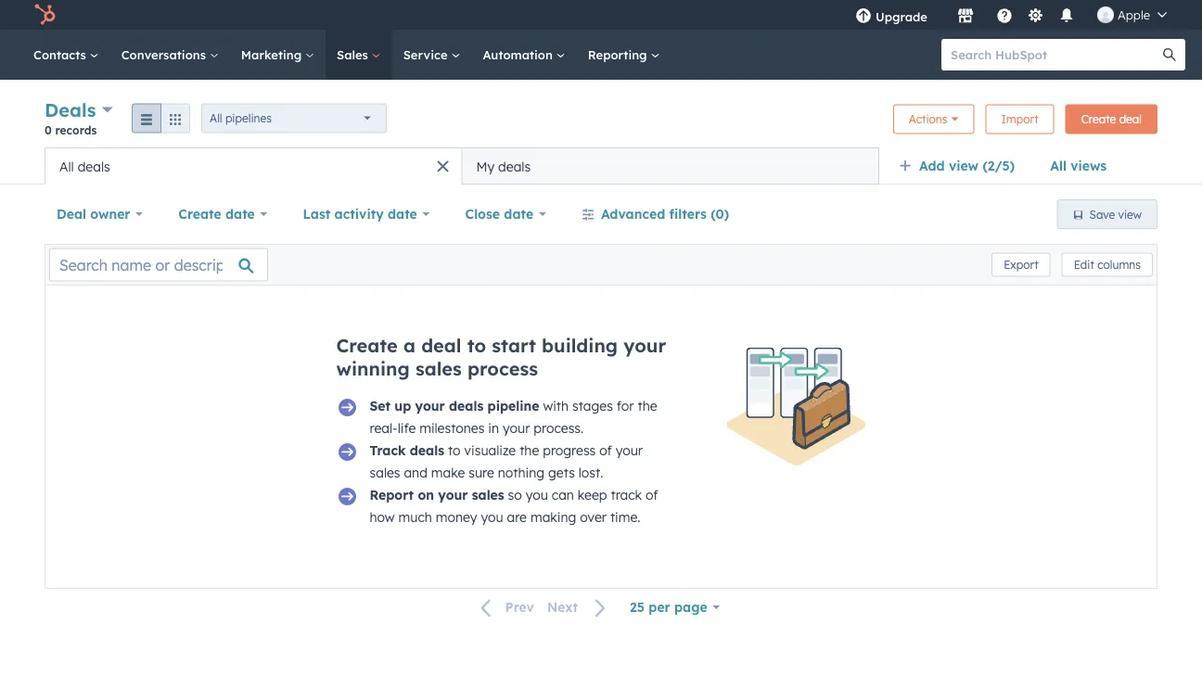 Task type: describe. For each thing, give the bounding box(es) containing it.
marketplaces button
[[947, 0, 986, 30]]

last activity date button
[[291, 196, 442, 233]]

actions button
[[894, 104, 975, 134]]

so you can keep track of how much money you are making over time.
[[370, 487, 659, 526]]

edit columns button
[[1062, 253, 1154, 277]]

date for close date
[[504, 206, 534, 222]]

owner
[[90, 206, 130, 222]]

settings link
[[1025, 5, 1048, 25]]

close date button
[[453, 196, 559, 233]]

actions
[[909, 112, 948, 126]]

view for save
[[1119, 207, 1143, 221]]

winning
[[336, 357, 410, 381]]

track
[[611, 487, 642, 504]]

create deal
[[1082, 112, 1143, 126]]

sure
[[469, 465, 495, 481]]

deal owner button
[[45, 196, 155, 233]]

report on your sales
[[370, 487, 505, 504]]

all pipelines button
[[201, 103, 387, 133]]

edit columns
[[1075, 258, 1142, 272]]

sales
[[337, 47, 372, 62]]

save view button
[[1058, 200, 1158, 229]]

set up your deals pipeline
[[370, 398, 540, 414]]

create a deal to start building your winning sales process
[[336, 334, 667, 381]]

last activity date
[[303, 206, 418, 222]]

my
[[477, 158, 495, 174]]

the inside to visualize the progress of your sales and make sure nothing gets lost.
[[520, 443, 540, 459]]

all views link
[[1039, 148, 1120, 185]]

1 horizontal spatial you
[[526, 487, 548, 504]]

import
[[1002, 112, 1039, 126]]

view for add
[[949, 158, 979, 174]]

deals button
[[45, 97, 113, 123]]

sales link
[[326, 30, 392, 80]]

deal inside create deal button
[[1120, 112, 1143, 126]]

pagination navigation
[[470, 596, 618, 620]]

deals up "milestones"
[[449, 398, 484, 414]]

money
[[436, 510, 478, 526]]

process.
[[534, 420, 584, 437]]

lost.
[[579, 465, 604, 481]]

visualize
[[465, 443, 516, 459]]

deal inside "create a deal to start building your winning sales process"
[[422, 334, 462, 357]]

deals
[[45, 98, 96, 122]]

your right up
[[415, 398, 445, 414]]

track
[[370, 443, 406, 459]]

25 per page
[[630, 600, 708, 616]]

edit
[[1075, 258, 1095, 272]]

your inside "create a deal to start building your winning sales process"
[[624, 334, 667, 357]]

create date button
[[166, 196, 280, 233]]

marketing
[[241, 47, 305, 62]]

in
[[489, 420, 499, 437]]

start
[[492, 334, 536, 357]]

search image
[[1164, 48, 1177, 61]]

up
[[395, 398, 411, 414]]

search button
[[1155, 39, 1186, 71]]

time.
[[611, 510, 641, 526]]

create for create deal
[[1082, 112, 1117, 126]]

report
[[370, 487, 414, 504]]

with stages for the real-life milestones in your process.
[[370, 398, 658, 437]]

help button
[[989, 0, 1021, 30]]

sales inside "create a deal to start building your winning sales process"
[[416, 357, 462, 381]]

all for all views
[[1051, 158, 1067, 174]]

all deals button
[[45, 148, 462, 185]]

on
[[418, 487, 434, 504]]

create for create a deal to start building your winning sales process
[[336, 334, 398, 357]]

all views
[[1051, 158, 1108, 174]]

pipelines
[[225, 111, 272, 125]]

apple
[[1118, 7, 1151, 22]]

date for create date
[[226, 206, 255, 222]]

hubspot link
[[22, 4, 70, 26]]

close date
[[466, 206, 534, 222]]

sales inside to visualize the progress of your sales and make sure nothing gets lost.
[[370, 465, 400, 481]]

save view
[[1090, 207, 1143, 221]]

create deal button
[[1066, 104, 1158, 134]]

(2/5)
[[983, 158, 1016, 174]]

export button
[[992, 253, 1051, 277]]

the inside "with stages for the real-life milestones in your process."
[[638, 398, 658, 414]]

hubspot image
[[33, 4, 56, 26]]

are
[[507, 510, 527, 526]]

life
[[398, 420, 416, 437]]

real-
[[370, 420, 398, 437]]

my deals
[[477, 158, 531, 174]]

nothing
[[498, 465, 545, 481]]

activity
[[335, 206, 384, 222]]

so
[[508, 487, 522, 504]]

contacts link
[[22, 30, 110, 80]]

automation
[[483, 47, 557, 62]]



Task type: vqa. For each thing, say whether or not it's contained in the screenshot.


Task type: locate. For each thing, give the bounding box(es) containing it.
create left a
[[336, 334, 398, 357]]

deals right my
[[499, 158, 531, 174]]

apple button
[[1087, 0, 1179, 30]]

deal owner
[[57, 206, 130, 222]]

you right the so
[[526, 487, 548, 504]]

deals down records
[[78, 158, 110, 174]]

automation link
[[472, 30, 577, 80]]

1 horizontal spatial create
[[336, 334, 398, 357]]

bob builder image
[[1098, 6, 1115, 23]]

making
[[531, 510, 577, 526]]

deals for all deals
[[78, 158, 110, 174]]

advanced
[[601, 206, 666, 222]]

all inside button
[[59, 158, 74, 174]]

next button
[[541, 596, 618, 620]]

0 vertical spatial to
[[468, 334, 487, 357]]

upgrade image
[[856, 8, 872, 25]]

pipeline
[[488, 398, 540, 414]]

view inside button
[[1119, 207, 1143, 221]]

menu
[[843, 0, 1181, 30]]

all for all pipelines
[[210, 111, 222, 125]]

conversations
[[121, 47, 210, 62]]

create inside "create a deal to start building your winning sales process"
[[336, 334, 398, 357]]

export
[[1004, 258, 1039, 272]]

settings image
[[1028, 8, 1045, 25]]

of inside to visualize the progress of your sales and make sure nothing gets lost.
[[600, 443, 612, 459]]

create up views
[[1082, 112, 1117, 126]]

0 horizontal spatial deal
[[422, 334, 462, 357]]

per
[[649, 600, 671, 616]]

building
[[542, 334, 618, 357]]

2 vertical spatial sales
[[472, 487, 505, 504]]

deals inside "button"
[[499, 158, 531, 174]]

stages
[[573, 398, 613, 414]]

to down "milestones"
[[448, 443, 461, 459]]

reporting
[[588, 47, 651, 62]]

0 horizontal spatial view
[[949, 158, 979, 174]]

view right "save"
[[1119, 207, 1143, 221]]

0 horizontal spatial all
[[59, 158, 74, 174]]

add view (2/5)
[[920, 158, 1016, 174]]

of inside so you can keep track of how much money you are making over time.
[[646, 487, 659, 504]]

1 vertical spatial the
[[520, 443, 540, 459]]

last
[[303, 206, 331, 222]]

to
[[468, 334, 487, 357], [448, 443, 461, 459]]

notifications button
[[1052, 0, 1083, 30]]

0
[[45, 123, 52, 137]]

of up lost.
[[600, 443, 612, 459]]

view inside "popup button"
[[949, 158, 979, 174]]

2 date from the left
[[388, 206, 418, 222]]

to visualize the progress of your sales and make sure nothing gets lost.
[[370, 443, 643, 481]]

create inside popup button
[[178, 206, 222, 222]]

deals for track deals
[[410, 443, 445, 459]]

all for all deals
[[59, 158, 74, 174]]

sales up set up your deals pipeline
[[416, 357, 462, 381]]

1 horizontal spatial sales
[[416, 357, 462, 381]]

marketplaces image
[[958, 8, 975, 25]]

create up search name or description search field in the left top of the page
[[178, 206, 222, 222]]

1 vertical spatial sales
[[370, 465, 400, 481]]

all deals
[[59, 158, 110, 174]]

0 vertical spatial view
[[949, 158, 979, 174]]

help image
[[997, 8, 1014, 25]]

sales down sure
[[472, 487, 505, 504]]

your down pipeline
[[503, 420, 530, 437]]

1 horizontal spatial of
[[646, 487, 659, 504]]

date right "close"
[[504, 206, 534, 222]]

you
[[526, 487, 548, 504], [481, 510, 504, 526]]

deals banner
[[45, 97, 1158, 148]]

milestones
[[420, 420, 485, 437]]

0 horizontal spatial the
[[520, 443, 540, 459]]

all inside popup button
[[210, 111, 222, 125]]

and
[[404, 465, 428, 481]]

3 date from the left
[[504, 206, 534, 222]]

prev button
[[470, 596, 541, 620]]

1 vertical spatial deal
[[422, 334, 462, 357]]

1 vertical spatial to
[[448, 443, 461, 459]]

contacts
[[33, 47, 90, 62]]

gets
[[549, 465, 575, 481]]

Search HubSpot search field
[[942, 39, 1170, 71]]

all pipelines
[[210, 111, 272, 125]]

the
[[638, 398, 658, 414], [520, 443, 540, 459]]

your inside "with stages for the real-life milestones in your process."
[[503, 420, 530, 437]]

your
[[624, 334, 667, 357], [415, 398, 445, 414], [503, 420, 530, 437], [616, 443, 643, 459], [438, 487, 468, 504]]

next
[[548, 600, 578, 616]]

25 per page button
[[618, 589, 733, 627]]

all
[[210, 111, 222, 125], [1051, 158, 1067, 174], [59, 158, 74, 174]]

0 horizontal spatial to
[[448, 443, 461, 459]]

0 vertical spatial the
[[638, 398, 658, 414]]

add view (2/5) button
[[887, 148, 1039, 185]]

view right add
[[949, 158, 979, 174]]

1 horizontal spatial date
[[388, 206, 418, 222]]

views
[[1071, 158, 1108, 174]]

sales down 'track'
[[370, 465, 400, 481]]

create inside button
[[1082, 112, 1117, 126]]

1 vertical spatial you
[[481, 510, 504, 526]]

close
[[466, 206, 500, 222]]

0 vertical spatial you
[[526, 487, 548, 504]]

conversations link
[[110, 30, 230, 80]]

2 vertical spatial create
[[336, 334, 398, 357]]

to inside "create a deal to start building your winning sales process"
[[468, 334, 487, 357]]

of right track
[[646, 487, 659, 504]]

all down 0 records
[[59, 158, 74, 174]]

sales
[[416, 357, 462, 381], [370, 465, 400, 481], [472, 487, 505, 504]]

0 horizontal spatial date
[[226, 206, 255, 222]]

group inside deals banner
[[132, 103, 190, 133]]

your inside to visualize the progress of your sales and make sure nothing gets lost.
[[616, 443, 643, 459]]

deals inside button
[[78, 158, 110, 174]]

0 vertical spatial deal
[[1120, 112, 1143, 126]]

0 vertical spatial create
[[1082, 112, 1117, 126]]

filters
[[670, 206, 707, 222]]

Search name or description search field
[[49, 248, 268, 282]]

process
[[468, 357, 538, 381]]

advanced filters (0) button
[[570, 196, 742, 233]]

to left start
[[468, 334, 487, 357]]

1 horizontal spatial the
[[638, 398, 658, 414]]

for
[[617, 398, 634, 414]]

0 vertical spatial sales
[[416, 357, 462, 381]]

1 vertical spatial view
[[1119, 207, 1143, 221]]

records
[[55, 123, 97, 137]]

2 horizontal spatial create
[[1082, 112, 1117, 126]]

can
[[552, 487, 574, 504]]

date right activity
[[388, 206, 418, 222]]

import button
[[986, 104, 1055, 134]]

1 vertical spatial create
[[178, 206, 222, 222]]

1 vertical spatial of
[[646, 487, 659, 504]]

make
[[431, 465, 465, 481]]

(0)
[[711, 206, 730, 222]]

of
[[600, 443, 612, 459], [646, 487, 659, 504]]

deal
[[1120, 112, 1143, 126], [422, 334, 462, 357]]

to inside to visualize the progress of your sales and make sure nothing gets lost.
[[448, 443, 461, 459]]

over
[[580, 510, 607, 526]]

menu item
[[941, 0, 945, 30]]

1 horizontal spatial view
[[1119, 207, 1143, 221]]

deals for my deals
[[499, 158, 531, 174]]

group
[[132, 103, 190, 133]]

0 horizontal spatial you
[[481, 510, 504, 526]]

reporting link
[[577, 30, 672, 80]]

track deals
[[370, 443, 445, 459]]

deal
[[57, 206, 86, 222]]

0 vertical spatial of
[[600, 443, 612, 459]]

menu containing apple
[[843, 0, 1181, 30]]

the up nothing
[[520, 443, 540, 459]]

1 horizontal spatial to
[[468, 334, 487, 357]]

0 records
[[45, 123, 97, 137]]

your up money on the bottom
[[438, 487, 468, 504]]

my deals button
[[462, 148, 880, 185]]

0 horizontal spatial create
[[178, 206, 222, 222]]

upgrade
[[876, 9, 928, 24]]

save
[[1090, 207, 1116, 221]]

0 horizontal spatial of
[[600, 443, 612, 459]]

view
[[949, 158, 979, 174], [1119, 207, 1143, 221]]

2 horizontal spatial date
[[504, 206, 534, 222]]

25
[[630, 600, 645, 616]]

0 horizontal spatial sales
[[370, 465, 400, 481]]

date down all deals button
[[226, 206, 255, 222]]

1 horizontal spatial all
[[210, 111, 222, 125]]

your up track
[[616, 443, 643, 459]]

1 date from the left
[[226, 206, 255, 222]]

your up for
[[624, 334, 667, 357]]

create date
[[178, 206, 255, 222]]

the right for
[[638, 398, 658, 414]]

a
[[404, 334, 416, 357]]

deals up and
[[410, 443, 445, 459]]

all left views
[[1051, 158, 1067, 174]]

1 horizontal spatial deal
[[1120, 112, 1143, 126]]

create for create date
[[178, 206, 222, 222]]

you left the are
[[481, 510, 504, 526]]

2 horizontal spatial sales
[[472, 487, 505, 504]]

marketing link
[[230, 30, 326, 80]]

2 horizontal spatial all
[[1051, 158, 1067, 174]]

all left pipelines
[[210, 111, 222, 125]]

set
[[370, 398, 391, 414]]

notifications image
[[1059, 8, 1076, 25]]



